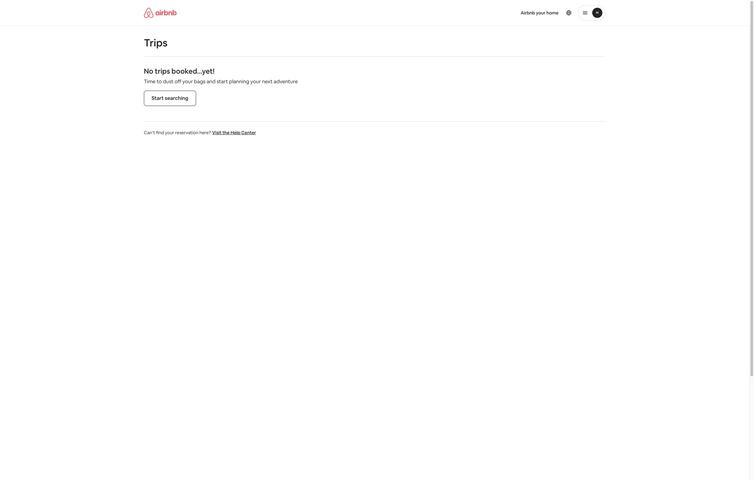 Task type: vqa. For each thing, say whether or not it's contained in the screenshot.
Help Center
yes



Task type: locate. For each thing, give the bounding box(es) containing it.
planning
[[229, 78, 249, 85]]

bags
[[194, 78, 206, 85]]

start
[[217, 78, 228, 85]]

visit
[[212, 130, 222, 136]]

no trips booked...yet! time to dust off your bags and start planning your next adventure
[[144, 67, 298, 85]]

can't find your reservation here? visit the help center
[[144, 130, 256, 136]]

trips
[[144, 36, 168, 49]]

your inside profile element
[[536, 10, 546, 16]]

help center
[[231, 130, 256, 136]]

your right off
[[183, 78, 193, 85]]

to
[[157, 78, 162, 85]]

no
[[144, 67, 153, 76]]

airbnb
[[521, 10, 535, 16]]

next adventure
[[262, 78, 298, 85]]

searching
[[165, 95, 188, 102]]

profile element
[[383, 0, 606, 26]]

booked...yet!
[[172, 67, 215, 76]]

off
[[175, 78, 181, 85]]

find
[[156, 130, 164, 136]]

your
[[536, 10, 546, 16], [183, 78, 193, 85], [251, 78, 261, 85], [165, 130, 174, 136]]

start
[[152, 95, 164, 102]]

the
[[223, 130, 230, 136]]

your left home
[[536, 10, 546, 16]]

trips
[[155, 67, 170, 76]]



Task type: describe. For each thing, give the bounding box(es) containing it.
dust
[[163, 78, 174, 85]]

visit the help center link
[[212, 130, 256, 136]]

your right planning
[[251, 78, 261, 85]]

start searching
[[152, 95, 188, 102]]

airbnb your home link
[[517, 6, 563, 20]]

reservation here?
[[175, 130, 211, 136]]

time
[[144, 78, 156, 85]]

and
[[207, 78, 216, 85]]

your right find
[[165, 130, 174, 136]]

airbnb your home
[[521, 10, 559, 16]]

home
[[547, 10, 559, 16]]

start searching link
[[144, 91, 196, 106]]

can't
[[144, 130, 155, 136]]



